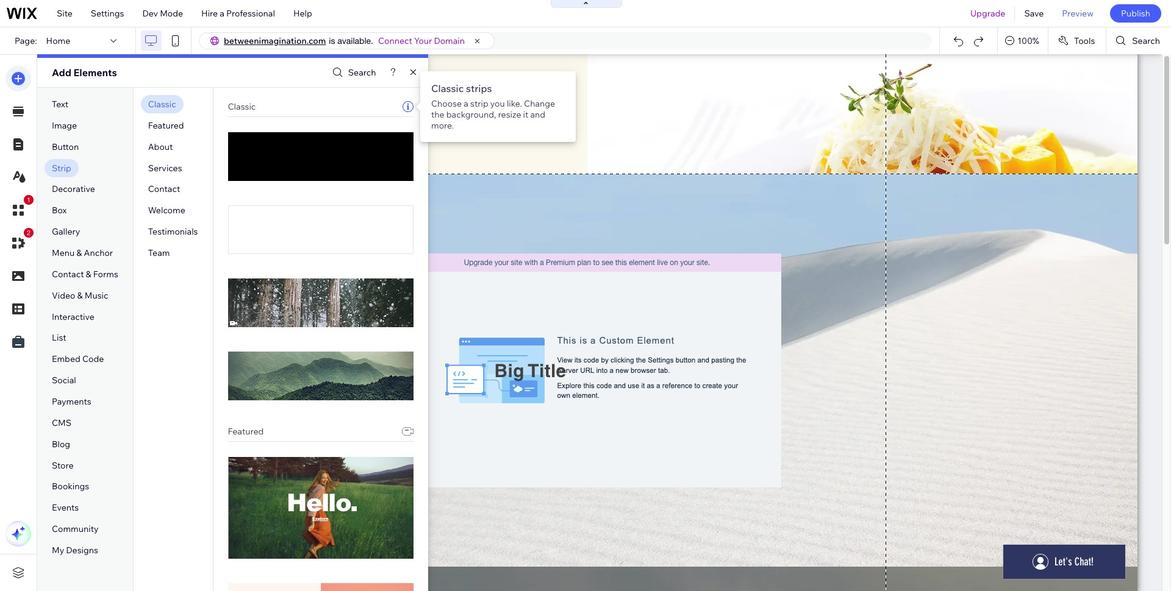 Task type: describe. For each thing, give the bounding box(es) containing it.
menu & anchor
[[52, 248, 113, 259]]

forms
[[93, 269, 118, 280]]

1
[[27, 196, 31, 204]]

elements
[[73, 66, 117, 79]]

your
[[414, 35, 432, 46]]

100%
[[1017, 35, 1039, 46]]

preview button
[[1053, 0, 1103, 27]]

is
[[329, 36, 335, 46]]

background,
[[446, 109, 496, 120]]

contact for contact & forms
[[52, 269, 84, 280]]

1 button
[[5, 195, 34, 223]]

video & music
[[52, 290, 108, 301]]

classic strips choose a strip you like. change the background, resize it and more.
[[431, 82, 555, 131]]

welcome
[[148, 205, 185, 216]]

settings
[[91, 8, 124, 19]]

0 horizontal spatial classic
[[148, 99, 176, 110]]

2 button
[[5, 228, 34, 256]]

contact & forms
[[52, 269, 118, 280]]

music
[[85, 290, 108, 301]]

it
[[523, 109, 528, 120]]

publish button
[[1110, 4, 1161, 23]]

change
[[524, 98, 555, 109]]

the
[[431, 109, 444, 120]]

team
[[148, 248, 170, 259]]

publish
[[1121, 8, 1150, 19]]

1 vertical spatial search
[[348, 67, 376, 78]]

dev
[[142, 8, 158, 19]]

professional
[[226, 8, 275, 19]]

available.
[[337, 36, 373, 46]]

social
[[52, 375, 76, 386]]

preview
[[1062, 8, 1094, 19]]

box
[[52, 205, 67, 216]]

menu
[[52, 248, 75, 259]]

1 vertical spatial search button
[[329, 64, 376, 81]]

0 vertical spatial search button
[[1107, 27, 1171, 54]]

add
[[52, 66, 71, 79]]

video
[[52, 290, 75, 301]]

tools
[[1074, 35, 1095, 46]]

anchor
[[84, 248, 113, 259]]

strip
[[52, 163, 71, 174]]

image
[[52, 120, 77, 131]]

events
[[52, 503, 79, 514]]

code
[[82, 354, 104, 365]]

tools button
[[1048, 27, 1106, 54]]

designs
[[66, 545, 98, 556]]

testimonials
[[148, 226, 198, 237]]

classic inside classic strips choose a strip you like. change the background, resize it and more.
[[431, 82, 464, 95]]

resize
[[498, 109, 521, 120]]

hire
[[201, 8, 218, 19]]

0 vertical spatial a
[[220, 8, 224, 19]]

save button
[[1015, 0, 1053, 27]]

connect
[[378, 35, 412, 46]]

mode
[[160, 8, 183, 19]]

community
[[52, 524, 99, 535]]

bookings
[[52, 482, 89, 492]]



Task type: vqa. For each thing, say whether or not it's contained in the screenshot.
"Delivery"
no



Task type: locate. For each thing, give the bounding box(es) containing it.
classic
[[431, 82, 464, 95], [148, 99, 176, 110], [228, 101, 256, 112]]

about
[[148, 141, 173, 152]]

button
[[52, 141, 79, 152]]

0 vertical spatial &
[[76, 248, 82, 259]]

2 horizontal spatial classic
[[431, 82, 464, 95]]

search down available.
[[348, 67, 376, 78]]

contact for contact
[[148, 184, 180, 195]]

1 horizontal spatial classic
[[228, 101, 256, 112]]

strips
[[466, 82, 492, 95]]

1 vertical spatial contact
[[52, 269, 84, 280]]

add elements
[[52, 66, 117, 79]]

home
[[46, 35, 70, 46]]

interactive
[[52, 311, 94, 322]]

betweenimagination.com
[[224, 35, 326, 46]]

1 horizontal spatial contact
[[148, 184, 180, 195]]

cms
[[52, 418, 71, 429]]

store
[[52, 460, 73, 471]]

domain
[[434, 35, 465, 46]]

payments
[[52, 396, 91, 407]]

services
[[148, 163, 182, 174]]

a
[[220, 8, 224, 19], [464, 98, 468, 109]]

you
[[490, 98, 505, 109]]

& right menu
[[76, 248, 82, 259]]

0 horizontal spatial featured
[[148, 120, 184, 131]]

0 vertical spatial featured
[[148, 120, 184, 131]]

save
[[1024, 8, 1044, 19]]

list
[[52, 333, 66, 344]]

choose
[[431, 98, 462, 109]]

0 horizontal spatial search
[[348, 67, 376, 78]]

0 vertical spatial search
[[1132, 35, 1160, 46]]

& for contact
[[86, 269, 91, 280]]

help
[[293, 8, 312, 19]]

& for video
[[77, 290, 83, 301]]

embed
[[52, 354, 80, 365]]

text
[[52, 99, 68, 110]]

0 horizontal spatial contact
[[52, 269, 84, 280]]

like.
[[507, 98, 522, 109]]

search down 'publish' "button"
[[1132, 35, 1160, 46]]

my designs
[[52, 545, 98, 556]]

a right hire
[[220, 8, 224, 19]]

0 vertical spatial contact
[[148, 184, 180, 195]]

1 vertical spatial a
[[464, 98, 468, 109]]

contact up video
[[52, 269, 84, 280]]

decorative
[[52, 184, 95, 195]]

gallery
[[52, 226, 80, 237]]

0 horizontal spatial a
[[220, 8, 224, 19]]

a inside classic strips choose a strip you like. change the background, resize it and more.
[[464, 98, 468, 109]]

2
[[27, 229, 31, 237]]

&
[[76, 248, 82, 259], [86, 269, 91, 280], [77, 290, 83, 301]]

dev mode
[[142, 8, 183, 19]]

search button down publish
[[1107, 27, 1171, 54]]

upgrade
[[970, 8, 1005, 19]]

contact
[[148, 184, 180, 195], [52, 269, 84, 280]]

1 horizontal spatial featured
[[228, 426, 264, 437]]

contact down services
[[148, 184, 180, 195]]

100% button
[[998, 27, 1048, 54]]

0 horizontal spatial search button
[[329, 64, 376, 81]]

site
[[57, 8, 72, 19]]

& right video
[[77, 290, 83, 301]]

2 vertical spatial &
[[77, 290, 83, 301]]

1 horizontal spatial search button
[[1107, 27, 1171, 54]]

search
[[1132, 35, 1160, 46], [348, 67, 376, 78]]

and
[[530, 109, 545, 120]]

more.
[[431, 120, 454, 131]]

1 horizontal spatial search
[[1132, 35, 1160, 46]]

featured
[[148, 120, 184, 131], [228, 426, 264, 437]]

strip
[[470, 98, 488, 109]]

is available. connect your domain
[[329, 35, 465, 46]]

a left strip
[[464, 98, 468, 109]]

hire a professional
[[201, 8, 275, 19]]

& left forms
[[86, 269, 91, 280]]

embed code
[[52, 354, 104, 365]]

search button down available.
[[329, 64, 376, 81]]

blog
[[52, 439, 70, 450]]

my
[[52, 545, 64, 556]]

search button
[[1107, 27, 1171, 54], [329, 64, 376, 81]]

1 vertical spatial &
[[86, 269, 91, 280]]

1 horizontal spatial a
[[464, 98, 468, 109]]

1 vertical spatial featured
[[228, 426, 264, 437]]

& for menu
[[76, 248, 82, 259]]



